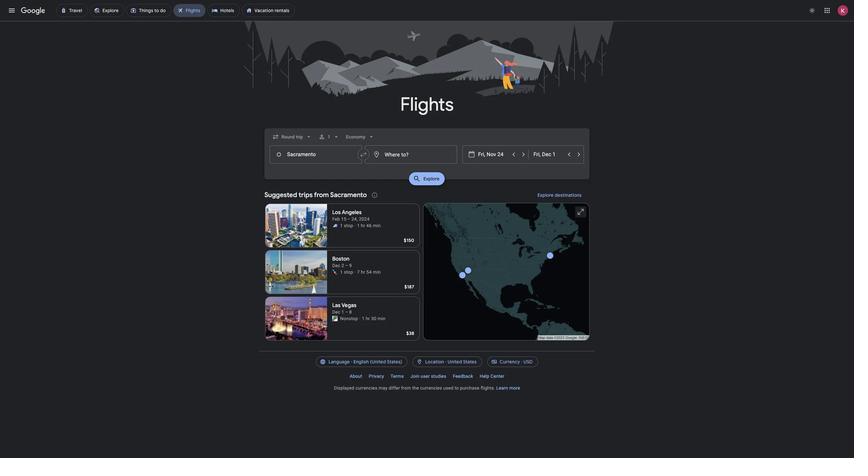 Task type: describe. For each thing, give the bounding box(es) containing it.
2 currencies from the left
[[420, 386, 442, 391]]

privacy link
[[366, 372, 388, 382]]

feedback
[[453, 374, 473, 379]]

hr for las vegas
[[366, 316, 370, 322]]

used
[[444, 386, 454, 391]]

united states
[[448, 359, 477, 365]]

united
[[448, 359, 462, 365]]

destinations
[[555, 193, 582, 198]]

38 US dollars text field
[[407, 331, 415, 337]]

1 stop for dec
[[340, 270, 353, 275]]

Flight search field
[[259, 129, 595, 188]]

1 vertical spatial from
[[401, 386, 411, 391]]

suggested trips from sacramento region
[[265, 188, 590, 344]]

language
[[329, 359, 350, 365]]

english (united states)
[[354, 359, 403, 365]]

min for las vegas
[[378, 316, 386, 322]]

7
[[357, 270, 360, 275]]

1 button
[[316, 129, 343, 145]]

30
[[371, 316, 377, 322]]

dec inside las vegas dec 1 – 8
[[332, 310, 341, 315]]

privacy
[[369, 374, 384, 379]]

1 hr 30 min
[[362, 316, 386, 322]]

1 – 8
[[342, 310, 352, 315]]

(united
[[370, 359, 386, 365]]

flights.
[[481, 386, 495, 391]]

studies
[[431, 374, 447, 379]]

join
[[411, 374, 420, 379]]

54
[[367, 270, 372, 275]]

Departure text field
[[478, 146, 509, 164]]

187 US dollars text field
[[405, 284, 415, 290]]

boston dec 2 – 9
[[332, 256, 352, 269]]

explore button
[[409, 173, 445, 186]]

explore for explore
[[424, 176, 440, 182]]

dec inside 'boston dec 2 – 9'
[[332, 263, 341, 269]]

trips
[[299, 191, 313, 199]]

boston
[[332, 256, 350, 263]]

2024
[[359, 217, 370, 222]]

american image
[[332, 270, 338, 275]]

flights
[[401, 93, 454, 116]]

displayed currencies may differ from the currencies used to purchase flights. learn more
[[334, 386, 521, 391]]

center
[[491, 374, 505, 379]]

1 currencies from the left
[[356, 386, 378, 391]]

1 inside popup button
[[328, 134, 331, 140]]

about link
[[347, 372, 366, 382]]

help
[[480, 374, 490, 379]]

explore for explore destinations
[[538, 193, 554, 198]]

frontier image
[[332, 316, 338, 322]]

feedback link
[[450, 372, 477, 382]]

currency
[[500, 359, 520, 365]]

min for boston
[[373, 270, 381, 275]]

main menu image
[[8, 7, 16, 14]]

to
[[455, 386, 459, 391]]

usd
[[524, 359, 533, 365]]

$38
[[407, 331, 415, 337]]

displayed
[[334, 386, 355, 391]]

vegas
[[342, 303, 357, 309]]

los
[[332, 210, 341, 216]]

$187
[[405, 284, 415, 290]]



Task type: locate. For each thing, give the bounding box(es) containing it.
2 1 stop from the top
[[340, 270, 353, 275]]

currencies
[[356, 386, 378, 391], [420, 386, 442, 391]]

46
[[367, 223, 372, 229]]

hr left 46
[[361, 223, 365, 229]]

1 vertical spatial stop
[[344, 270, 353, 275]]

feb
[[332, 217, 340, 222]]

terms
[[391, 374, 404, 379]]

las
[[332, 303, 341, 309]]

0 vertical spatial dec
[[332, 263, 341, 269]]

1 stop for angeles
[[340, 223, 353, 229]]

Where to? text field
[[365, 146, 458, 164]]

stop
[[344, 223, 353, 229], [344, 270, 353, 275]]

from inside 'suggested trips from sacramento' region
[[314, 191, 329, 199]]

min
[[373, 223, 381, 229], [373, 270, 381, 275], [378, 316, 386, 322]]

nonstop
[[340, 316, 358, 322]]

currencies down privacy
[[356, 386, 378, 391]]

learn more link
[[497, 386, 521, 391]]

sacramento
[[330, 191, 367, 199]]

0 vertical spatial from
[[314, 191, 329, 199]]

explore left destinations
[[538, 193, 554, 198]]

change appearance image
[[805, 3, 821, 18]]

stop down 2 – 9
[[344, 270, 353, 275]]

dec up american icon at bottom
[[332, 263, 341, 269]]

join user studies link
[[407, 372, 450, 382]]

min right 30
[[378, 316, 386, 322]]

more
[[510, 386, 521, 391]]

differ
[[389, 386, 400, 391]]

from right trips
[[314, 191, 329, 199]]

1 stop from the top
[[344, 223, 353, 229]]

from left the
[[401, 386, 411, 391]]

stop down 15 – 24,
[[344, 223, 353, 229]]

states
[[463, 359, 477, 365]]

1 vertical spatial hr
[[361, 270, 365, 275]]

None field
[[270, 131, 315, 143], [344, 131, 377, 143], [270, 131, 315, 143], [344, 131, 377, 143]]

1 vertical spatial min
[[373, 270, 381, 275]]

stop for angeles
[[344, 223, 353, 229]]

currencies down join user studies link
[[420, 386, 442, 391]]

1 dec from the top
[[332, 263, 341, 269]]

hr
[[361, 223, 365, 229], [361, 270, 365, 275], [366, 316, 370, 322]]

los angeles feb 15 – 24, 2024
[[332, 210, 370, 222]]

1
[[328, 134, 331, 140], [340, 223, 343, 229], [357, 223, 360, 229], [340, 270, 343, 275], [362, 316, 365, 322]]

0 horizontal spatial currencies
[[356, 386, 378, 391]]

min right 54
[[373, 270, 381, 275]]

1 vertical spatial 1 stop
[[340, 270, 353, 275]]

1 vertical spatial dec
[[332, 310, 341, 315]]

angeles
[[342, 210, 362, 216]]

1 vertical spatial explore
[[538, 193, 554, 198]]

 image
[[355, 223, 356, 229], [355, 269, 356, 276], [360, 316, 361, 322]]

0 vertical spatial  image
[[355, 223, 356, 229]]

1 vertical spatial  image
[[355, 269, 356, 276]]

hr right "7"
[[361, 270, 365, 275]]

1 stop
[[340, 223, 353, 229], [340, 270, 353, 275]]

 image down 15 – 24,
[[355, 223, 356, 229]]

hr for los angeles
[[361, 223, 365, 229]]

1 horizontal spatial currencies
[[420, 386, 442, 391]]

spirit and united image
[[332, 223, 338, 229]]

15 – 24,
[[341, 217, 358, 222]]

may
[[379, 386, 388, 391]]

0 vertical spatial hr
[[361, 223, 365, 229]]

purchase
[[460, 386, 480, 391]]

states)
[[387, 359, 403, 365]]

suggested trips from sacramento
[[265, 191, 367, 199]]

english
[[354, 359, 369, 365]]

the
[[413, 386, 419, 391]]

terms link
[[388, 372, 407, 382]]

0 vertical spatial 1 stop
[[340, 223, 353, 229]]

1 stop down 15 – 24,
[[340, 223, 353, 229]]

1 horizontal spatial explore
[[538, 193, 554, 198]]

0 horizontal spatial from
[[314, 191, 329, 199]]

help center
[[480, 374, 505, 379]]

1 hr 46 min
[[357, 223, 381, 229]]

suggested
[[265, 191, 297, 199]]

explore
[[424, 176, 440, 182], [538, 193, 554, 198]]

explore inside button
[[538, 193, 554, 198]]

 image left "7"
[[355, 269, 356, 276]]

0 vertical spatial min
[[373, 223, 381, 229]]

2 stop from the top
[[344, 270, 353, 275]]

learn
[[497, 386, 508, 391]]

explore inside button
[[424, 176, 440, 182]]

hr for boston
[[361, 270, 365, 275]]

2 – 9
[[342, 263, 352, 269]]

from
[[314, 191, 329, 199], [401, 386, 411, 391]]

 image for las vegas
[[360, 316, 361, 322]]

 image for boston
[[355, 269, 356, 276]]

explore destinations
[[538, 193, 582, 198]]

hr left 30
[[366, 316, 370, 322]]

dec
[[332, 263, 341, 269], [332, 310, 341, 315]]

$150
[[404, 238, 415, 244]]

7 hr 54 min
[[357, 270, 381, 275]]

150 US dollars text field
[[404, 238, 415, 244]]

None text field
[[270, 146, 362, 164]]

1 horizontal spatial from
[[401, 386, 411, 391]]

2 vertical spatial min
[[378, 316, 386, 322]]

explore destinations button
[[530, 188, 590, 203]]

about
[[350, 374, 362, 379]]

2 dec from the top
[[332, 310, 341, 315]]

min right 46
[[373, 223, 381, 229]]

las vegas dec 1 – 8
[[332, 303, 357, 315]]

join user studies
[[411, 374, 447, 379]]

dec down las
[[332, 310, 341, 315]]

help center link
[[477, 372, 508, 382]]

location
[[425, 359, 444, 365]]

1 1 stop from the top
[[340, 223, 353, 229]]

 image right nonstop
[[360, 316, 361, 322]]

1 stop down 2 – 9
[[340, 270, 353, 275]]

user
[[421, 374, 430, 379]]

 image for los angeles
[[355, 223, 356, 229]]

0 vertical spatial explore
[[424, 176, 440, 182]]

stop for dec
[[344, 270, 353, 275]]

2 vertical spatial hr
[[366, 316, 370, 322]]

Return text field
[[534, 146, 564, 164]]

2 vertical spatial  image
[[360, 316, 361, 322]]

0 vertical spatial stop
[[344, 223, 353, 229]]

0 horizontal spatial explore
[[424, 176, 440, 182]]

explore down where to? text box
[[424, 176, 440, 182]]

min for los angeles
[[373, 223, 381, 229]]



Task type: vqa. For each thing, say whether or not it's contained in the screenshot.
hr corresponding to Los Angeles
yes



